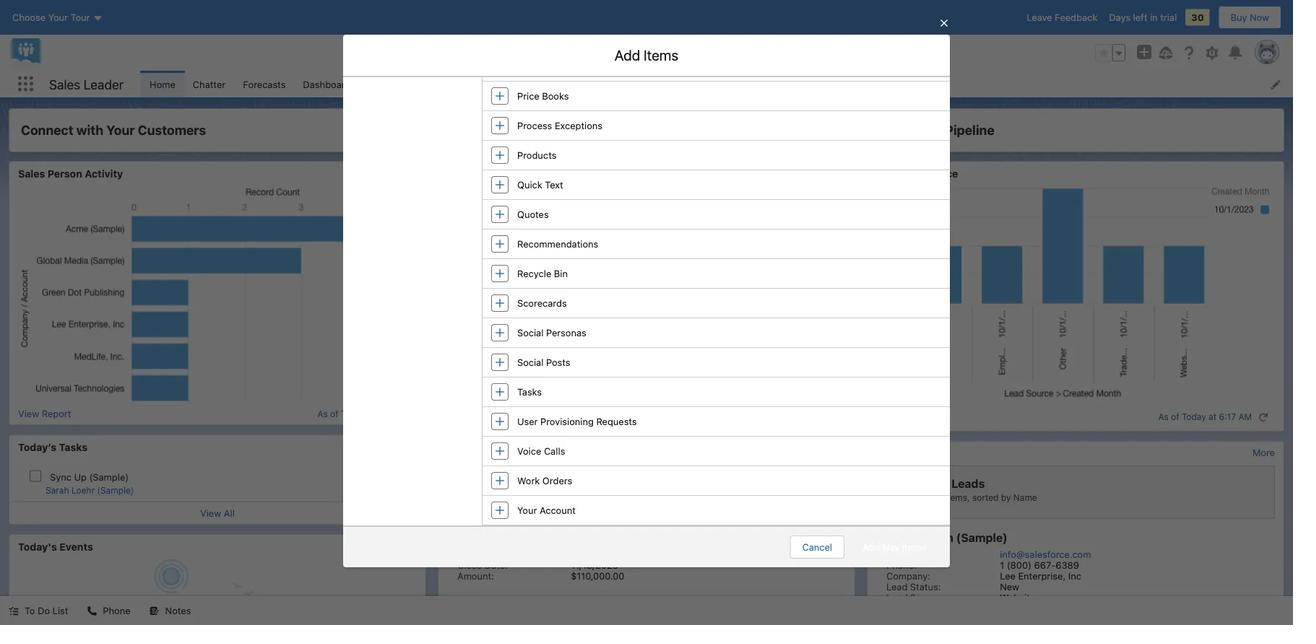 Task type: vqa. For each thing, say whether or not it's contained in the screenshot.
"LIGHTNING" within the lightning bolt solutions link
no



Task type: locate. For each thing, give the bounding box(es) containing it.
items, up amy jordan (sample)
[[945, 493, 970, 503]]

text default image left phone
[[87, 606, 97, 617]]

manage
[[450, 122, 499, 138]]

0 horizontal spatial view report link
[[18, 408, 71, 419]]

1 horizontal spatial sorted
[[972, 493, 999, 503]]

0 horizontal spatial text default image
[[9, 606, 19, 617]]

as
[[317, 409, 328, 419], [1158, 412, 1169, 422]]

2 sorted from the left
[[972, 493, 999, 503]]

sorted inside the my opportunities 2+ items, sorted by opportunity name
[[543, 493, 570, 503]]

my for build your pipeline
[[932, 477, 949, 491]]

by left source
[[908, 168, 920, 180]]

customers
[[138, 122, 206, 138]]

1 vertical spatial leads
[[952, 477, 985, 491]]

0 horizontal spatial as of today at 6:​17 am
[[317, 409, 411, 419]]

cancel button for edit sales leader app navigation items
[[832, 454, 887, 477]]

opportunities up books
[[539, 79, 599, 90]]

1 vertical spatial text default image
[[149, 606, 159, 617]]

1 report from the left
[[42, 408, 71, 419]]

2 horizontal spatial by
[[1001, 493, 1011, 503]]

2 vertical spatial items
[[902, 542, 926, 553]]

today's
[[18, 541, 57, 553]]

sarah loehr (sample) link
[[46, 486, 134, 497]]

1 vertical spatial tasks
[[59, 441, 87, 453]]

2+
[[503, 493, 513, 503], [932, 493, 943, 503]]

0 vertical spatial cancel
[[845, 460, 875, 471]]

by
[[908, 168, 920, 180], [572, 493, 582, 503], [1001, 493, 1011, 503]]

price
[[517, 91, 539, 101]]

1 vertical spatial cancel button
[[790, 536, 844, 559]]

2 view report from the left
[[447, 408, 500, 419]]

dashboards list item
[[294, 71, 383, 98]]

cancel button
[[832, 454, 887, 477], [790, 536, 844, 559]]

sorted inside my leads 2+ items, sorted by name
[[972, 493, 999, 503]]

0 horizontal spatial leader
[[84, 76, 124, 92]]

667-
[[1034, 560, 1056, 571]]

2+ up 1,200 on the bottom of the page
[[503, 493, 513, 503]]

list box containing price books
[[483, 0, 950, 526]]

phone
[[103, 606, 130, 617]]

view report up today's
[[18, 408, 71, 419]]

2 lead from the top
[[886, 592, 908, 603]]

1 view report link from the left
[[18, 408, 71, 419]]

pipeline left quick
[[476, 168, 516, 180]]

add inside add  nav items "button"
[[863, 542, 880, 553]]

1 horizontal spatial pipeline
[[945, 122, 994, 138]]

tasks
[[517, 387, 542, 398], [59, 441, 87, 453]]

leads down build
[[876, 168, 906, 180]]

website
[[1000, 592, 1035, 603]]

2 horizontal spatial my
[[932, 477, 949, 491]]

1 2+ from the left
[[503, 493, 513, 503]]

view report link up "my opportunities" link
[[447, 408, 500, 426]]

1 horizontal spatial report
[[471, 408, 500, 419]]

items, inside the my opportunities 2+ items, sorted by opportunity name
[[516, 493, 541, 503]]

text default image left notes
[[149, 606, 159, 617]]

social personas
[[517, 328, 586, 338]]

add left nav
[[863, 542, 880, 553]]

0 vertical spatial cancel button
[[832, 454, 887, 477]]

bar
[[529, 168, 544, 179]]

company:
[[886, 571, 930, 581]]

1 horizontal spatial my
[[503, 477, 520, 491]]

opportunities inside list item
[[539, 79, 599, 90]]

search... button
[[480, 41, 769, 64]]

by inside my leads 2+ items, sorted by name
[[1001, 493, 1011, 503]]

name inside the my opportunities 2+ items, sorted by opportunity name
[[636, 493, 659, 503]]

my inside my leads 2+ items, sorted by name
[[932, 477, 949, 491]]

0 vertical spatial close
[[515, 122, 550, 138]]

social
[[517, 328, 544, 338], [517, 357, 544, 368]]

(sample)
[[89, 472, 129, 483], [97, 486, 134, 496], [584, 531, 635, 545], [956, 531, 1007, 545]]

leads inside my leads 2+ items, sorted by name
[[952, 477, 985, 491]]

process
[[517, 120, 552, 131]]

0 horizontal spatial by
[[572, 493, 582, 503]]

leader up reorder
[[588, 129, 632, 146]]

view report up "my opportunities" link
[[447, 408, 500, 419]]

search...
[[508, 47, 546, 58]]

items, inside my leads 2+ items, sorted by name
[[945, 493, 970, 503]]

pipeline up source
[[945, 122, 994, 138]]

your right build
[[914, 122, 942, 138]]

text default image left to
[[9, 606, 19, 617]]

days
[[1109, 12, 1130, 23]]

social down scorecards
[[517, 328, 544, 338]]

1 horizontal spatial close
[[515, 122, 550, 138]]

app.
[[580, 168, 599, 179]]

tasks up the up
[[59, 441, 87, 453]]

source
[[923, 168, 958, 180]]

leader up the connect with your customers
[[84, 76, 124, 92]]

accounts list item
[[453, 71, 530, 98]]

of
[[330, 409, 338, 419], [1171, 412, 1179, 422]]

add up the "opportunities" list item
[[615, 47, 640, 64]]

pipeline
[[945, 122, 994, 138], [476, 168, 516, 180]]

my inside the my opportunities 2+ items, sorted by opportunity name
[[503, 477, 520, 491]]

1 vertical spatial cancel
[[802, 542, 832, 553]]

sales left person
[[18, 168, 45, 180]]

1 name from the left
[[636, 493, 659, 503]]

0 vertical spatial leads
[[876, 168, 906, 180]]

0 horizontal spatial sales
[[18, 168, 45, 180]]

1 horizontal spatial add
[[863, 542, 880, 553]]

build
[[879, 122, 911, 138]]

(sample) up sarah loehr (sample) link
[[89, 472, 129, 483]]

0 vertical spatial social
[[517, 328, 544, 338]]

by for build your pipeline
[[1001, 493, 1011, 503]]

items inside "button"
[[902, 542, 926, 553]]

0 horizontal spatial your
[[106, 122, 135, 138]]

close date:
[[457, 560, 508, 571]]

social for social posts
[[517, 357, 544, 368]]

user provisioning requests
[[517, 416, 637, 427]]

1 horizontal spatial view report link
[[447, 408, 500, 426]]

name
[[636, 493, 659, 503], [1013, 493, 1037, 503]]

2 horizontal spatial your
[[914, 122, 942, 138]]

2+ inside my leads 2+ items, sorted by name
[[932, 493, 943, 503]]

work orders
[[517, 476, 572, 487]]

home
[[150, 79, 175, 90]]

days left in trial
[[1109, 12, 1177, 23]]

text default image inside phone button
[[87, 606, 97, 617]]

chatter
[[193, 79, 226, 90]]

lead down the company:
[[886, 592, 908, 603]]

add for add items
[[615, 47, 640, 64]]

opportunities up account
[[522, 477, 600, 491]]

0 vertical spatial tasks
[[517, 387, 542, 398]]

my opportunities link
[[447, 448, 534, 460]]

phone:
[[886, 560, 917, 571]]

1 vertical spatial leader
[[588, 129, 632, 146]]

show more my leads records element
[[1253, 448, 1275, 458]]

1 horizontal spatial 2+
[[932, 493, 943, 503]]

by up 1
[[1001, 493, 1011, 503]]

sales right edit
[[551, 129, 585, 146]]

0 horizontal spatial items
[[644, 47, 678, 64]]

close
[[515, 122, 550, 138], [457, 560, 482, 571]]

report up "my opportunities" link
[[471, 408, 500, 419]]

2 2+ from the left
[[932, 493, 943, 503]]

0 horizontal spatial text default image
[[149, 606, 159, 617]]

my for manage & close deals
[[503, 477, 520, 491]]

recycle bin
[[517, 268, 568, 279]]

1 vertical spatial opportunities
[[465, 448, 534, 460]]

0 vertical spatial items
[[644, 47, 678, 64]]

1,200
[[500, 531, 531, 545]]

posts
[[546, 357, 570, 368]]

0 horizontal spatial 2+
[[503, 493, 513, 503]]

social posts
[[517, 357, 570, 368]]

2 vertical spatial sales
[[18, 168, 45, 180]]

0 horizontal spatial today
[[341, 409, 365, 419]]

leads up amy jordan (sample)
[[952, 477, 985, 491]]

group
[[1095, 44, 1125, 61]]

2 report from the left
[[471, 408, 500, 419]]

widgets
[[534, 531, 581, 545]]

0 horizontal spatial leads
[[876, 168, 906, 180]]

at
[[368, 409, 376, 419], [1209, 412, 1216, 422]]

(800)
[[1007, 560, 1031, 571]]

sales up connect
[[49, 76, 80, 92]]

sales person activity
[[18, 168, 123, 180]]

by inside the my opportunities 2+ items, sorted by opportunity name
[[572, 493, 582, 503]]

2+ for your
[[932, 493, 943, 503]]

acme - 1,200 widgets (sample)
[[457, 531, 635, 545]]

1 sorted from the left
[[543, 493, 570, 503]]

your down work
[[517, 505, 537, 516]]

account
[[540, 505, 576, 516]]

1 social from the top
[[517, 328, 544, 338]]

2 horizontal spatial sales
[[551, 129, 585, 146]]

lead for lead status:
[[886, 581, 908, 592]]

1 horizontal spatial leads
[[952, 477, 985, 491]]

save
[[905, 460, 926, 471]]

2 horizontal spatial items,
[[945, 493, 970, 503]]

1 text default image from the left
[[9, 606, 19, 617]]

as of today at 6:​17 am
[[317, 409, 411, 419], [1158, 412, 1252, 422]]

0 vertical spatial leader
[[84, 76, 124, 92]]

lee enterprise, inc
[[1000, 571, 1081, 581]]

1 horizontal spatial name
[[1013, 493, 1037, 503]]

your inside list box
[[517, 505, 537, 516]]

1 horizontal spatial at
[[1209, 412, 1216, 422]]

0 horizontal spatial report
[[42, 408, 71, 419]]

0 horizontal spatial add
[[615, 47, 640, 64]]

1 horizontal spatial sales
[[49, 76, 80, 92]]

close right &
[[515, 122, 550, 138]]

(sample) up 11/18/2023
[[584, 531, 635, 545]]

0 vertical spatial text default image
[[1258, 412, 1268, 423]]

by for manage & close deals
[[572, 493, 582, 503]]

1 vertical spatial items
[[735, 129, 770, 146]]

1 vertical spatial pipeline
[[476, 168, 516, 180]]

1 horizontal spatial your
[[517, 505, 537, 516]]

text default image
[[9, 606, 19, 617], [87, 606, 97, 617]]

view left all
[[200, 508, 221, 519]]

report up today's tasks
[[42, 408, 71, 419]]

remove
[[733, 168, 766, 179]]

1 horizontal spatial am
[[1238, 412, 1252, 422]]

navigation
[[665, 129, 732, 146]]

view up "my opportunities" link
[[447, 408, 468, 419]]

0 horizontal spatial view report
[[18, 408, 71, 419]]

opportunities up work
[[465, 448, 534, 460]]

my leads 2+ items, sorted by name
[[932, 477, 1037, 503]]

2 vertical spatial opportunities
[[522, 477, 600, 491]]

by up account
[[572, 493, 582, 503]]

opportunities for my opportunities
[[465, 448, 534, 460]]

source:
[[910, 592, 944, 603]]

list
[[141, 71, 1293, 98]]

sorted up amy jordan (sample)
[[972, 493, 999, 503]]

0 horizontal spatial sorted
[[543, 493, 570, 503]]

your right with
[[106, 122, 135, 138]]

my
[[447, 448, 462, 460], [503, 477, 520, 491], [932, 477, 949, 491]]

person
[[48, 168, 82, 180]]

sorted up account
[[543, 493, 570, 503]]

name right opportunity
[[636, 493, 659, 503]]

tasks up user at the left of page
[[517, 387, 542, 398]]

2 text default image from the left
[[87, 606, 97, 617]]

30
[[1191, 12, 1204, 23]]

0 horizontal spatial name
[[636, 493, 659, 503]]

voice calls
[[517, 446, 565, 457]]

1 horizontal spatial items
[[735, 129, 770, 146]]

view report link up today's
[[18, 408, 71, 419]]

1 horizontal spatial view report
[[447, 408, 500, 419]]

forecasts
[[243, 79, 286, 90]]

(sample) up 1
[[956, 531, 1007, 545]]

quick
[[517, 180, 542, 190]]

name up info@salesforce.com
[[1013, 493, 1037, 503]]

view up today's
[[18, 408, 39, 419]]

work
[[517, 476, 540, 487]]

items, down work
[[516, 493, 541, 503]]

email:
[[886, 549, 912, 560]]

opportunities inside the my opportunities 2+ items, sorted by opportunity name
[[522, 477, 600, 491]]

2 social from the top
[[517, 357, 544, 368]]

2 horizontal spatial items
[[902, 542, 926, 553]]

chatter link
[[184, 71, 234, 98]]

0 vertical spatial opportunities
[[539, 79, 599, 90]]

sorted for pipeline
[[972, 493, 999, 503]]

0 vertical spatial sales
[[49, 76, 80, 92]]

text default image for phone
[[87, 606, 97, 617]]

buy now
[[1231, 12, 1269, 23]]

items
[[768, 168, 792, 179]]

added.
[[826, 168, 856, 179]]

1 horizontal spatial items,
[[639, 168, 665, 179]]

0 horizontal spatial close
[[457, 560, 482, 571]]

nav
[[511, 168, 527, 179]]

list box
[[483, 0, 950, 526], [343, 243, 950, 411]]

sync up (sample) sarah loehr (sample)
[[46, 472, 134, 496]]

0 vertical spatial add
[[615, 47, 640, 64]]

items, left and on the top of the page
[[639, 168, 665, 179]]

1 view report from the left
[[18, 408, 71, 419]]

1 vertical spatial add
[[863, 542, 880, 553]]

text default image up more link
[[1258, 412, 1268, 423]]

1 horizontal spatial text default image
[[1258, 412, 1268, 423]]

leader
[[84, 76, 124, 92], [588, 129, 632, 146]]

2+ down the save button
[[932, 493, 943, 503]]

sales
[[49, 76, 80, 92], [551, 129, 585, 146], [18, 168, 45, 180]]

1 vertical spatial social
[[517, 357, 544, 368]]

text default image inside "to do list" button
[[9, 606, 19, 617]]

view all
[[200, 508, 235, 519]]

text default image
[[1258, 412, 1268, 423], [149, 606, 159, 617]]

$110,000.00
[[571, 571, 624, 581]]

1 horizontal spatial of
[[1171, 412, 1179, 422]]

date:
[[484, 560, 508, 571]]

leave
[[1027, 12, 1052, 23]]

0 vertical spatial pipeline
[[945, 122, 994, 138]]

lead down phone:
[[886, 581, 908, 592]]

1 horizontal spatial text default image
[[87, 606, 97, 617]]

0 horizontal spatial cancel
[[802, 542, 832, 553]]

1
[[1000, 560, 1004, 571]]

0 horizontal spatial of
[[330, 409, 338, 419]]

1 lead from the top
[[886, 581, 908, 592]]

close left date:
[[457, 560, 482, 571]]

2 name from the left
[[1013, 493, 1037, 503]]

social left posts
[[517, 357, 544, 368]]

2+ inside the my opportunities 2+ items, sorted by opportunity name
[[503, 493, 513, 503]]

you've
[[795, 168, 823, 179]]

1 horizontal spatial cancel
[[845, 460, 875, 471]]

0 horizontal spatial items,
[[516, 493, 541, 503]]



Task type: describe. For each thing, give the bounding box(es) containing it.
0 horizontal spatial tasks
[[59, 441, 87, 453]]

left
[[1133, 12, 1147, 23]]

1 horizontal spatial as of today at 6:​17 am
[[1158, 412, 1252, 422]]

lead status:
[[886, 581, 941, 592]]

1 vertical spatial sales
[[551, 129, 585, 146]]

process exceptions
[[517, 120, 602, 131]]

social for social personas
[[517, 328, 544, 338]]

team
[[447, 168, 474, 180]]

feedback
[[1055, 12, 1097, 23]]

amount:
[[457, 571, 494, 581]]

text default image inside 'notes' button
[[149, 606, 159, 617]]

acme
[[457, 531, 489, 545]]

6389
[[1056, 560, 1079, 571]]

accounts link
[[453, 71, 511, 98]]

0 horizontal spatial am
[[398, 409, 411, 419]]

add  nav items
[[863, 542, 926, 553]]

manage & close deals
[[450, 122, 587, 138]]

2 view report link from the left
[[447, 408, 500, 426]]

your
[[489, 168, 509, 179]]

sales for sales person activity
[[18, 168, 45, 180]]

to do list
[[25, 606, 68, 617]]

notes button
[[141, 597, 200, 626]]

info@salesforce.com
[[1000, 549, 1091, 560]]

inc
[[1068, 571, 1081, 581]]

1 horizontal spatial as
[[1158, 412, 1169, 422]]

text default image for to do list
[[9, 606, 19, 617]]

11/18/2023
[[571, 560, 618, 571]]

orders
[[542, 476, 572, 487]]

list
[[52, 606, 68, 617]]

nav
[[883, 542, 899, 553]]

lead source:
[[886, 592, 944, 603]]

0 horizontal spatial at
[[368, 409, 376, 419]]

dashboards link
[[294, 71, 364, 98]]

-
[[492, 531, 497, 545]]

in
[[1150, 12, 1158, 23]]

leave feedback link
[[1027, 12, 1097, 23]]

recycle
[[517, 268, 551, 279]]

loehr
[[71, 486, 95, 496]]

1 (800) 667-6389
[[1000, 560, 1079, 571]]

1 vertical spatial close
[[457, 560, 482, 571]]

exceptions
[[555, 120, 602, 131]]

1 horizontal spatial view
[[200, 508, 221, 519]]

add  nav items button
[[850, 536, 938, 559]]

do
[[38, 606, 50, 617]]

0 horizontal spatial pipeline
[[476, 168, 516, 180]]

up
[[74, 472, 87, 483]]

view report for 1st view report 'link' from the right
[[447, 408, 500, 419]]

0 horizontal spatial as
[[317, 409, 328, 419]]

cancel for edit sales leader app navigation items
[[845, 460, 875, 471]]

status:
[[910, 581, 941, 592]]

add for add  nav items
[[863, 542, 880, 553]]

list containing home
[[141, 71, 1293, 98]]

to do list button
[[0, 597, 77, 626]]

reorder
[[601, 168, 636, 179]]

jordan
[[914, 531, 953, 545]]

2 horizontal spatial view
[[447, 408, 468, 419]]

cancel for add items
[[802, 542, 832, 553]]

personalize your nav bar for this app. reorder items, and rename or remove items you've added.
[[437, 168, 856, 179]]

phone button
[[78, 597, 139, 626]]

1 horizontal spatial today
[[1182, 412, 1206, 422]]

enterprise,
[[1018, 571, 1066, 581]]

opportunities for my opportunities 2+ items, sorted by opportunity name
[[522, 477, 600, 491]]

today's events
[[18, 541, 93, 553]]

0 horizontal spatial view
[[18, 408, 39, 419]]

new
[[1000, 581, 1019, 592]]

0 horizontal spatial my
[[447, 448, 462, 460]]

opportunities link
[[530, 71, 607, 98]]

app
[[635, 129, 661, 146]]

sorted for close
[[543, 493, 570, 503]]

1 horizontal spatial leader
[[588, 129, 632, 146]]

(sample) down sync up (sample) 'link'
[[97, 486, 134, 496]]

1 horizontal spatial 6:​17
[[1219, 412, 1236, 422]]

quotes
[[517, 209, 549, 220]]

requests
[[596, 416, 637, 427]]

name inside my leads 2+ items, sorted by name
[[1013, 493, 1037, 503]]

buy now button
[[1218, 6, 1281, 29]]

amy jordan (sample)
[[886, 531, 1007, 545]]

connect with your customers
[[21, 122, 206, 138]]

activity
[[85, 168, 123, 180]]

sales leader
[[49, 76, 124, 92]]

to
[[25, 606, 35, 617]]

0 horizontal spatial 6:​17
[[378, 409, 395, 419]]

home link
[[141, 71, 184, 98]]

&
[[502, 122, 512, 138]]

info@salesforce.com link
[[1000, 549, 1091, 560]]

today's
[[18, 441, 56, 453]]

items, for build your pipeline
[[945, 493, 970, 503]]

dashboards
[[303, 79, 355, 90]]

calls
[[544, 446, 565, 457]]

opportunities list item
[[530, 71, 626, 98]]

price books
[[517, 91, 569, 101]]

my opportunities
[[447, 448, 534, 460]]

leave feedback
[[1027, 12, 1097, 23]]

notes
[[165, 606, 191, 617]]

2+ for &
[[503, 493, 513, 503]]

cancel button for add items
[[790, 536, 844, 559]]

now
[[1250, 12, 1269, 23]]

buy
[[1231, 12, 1247, 23]]

amy
[[886, 531, 912, 545]]

lead for lead source:
[[886, 592, 908, 603]]

connect
[[21, 122, 73, 138]]

edit sales leader app navigation items
[[523, 129, 770, 146]]

edit
[[523, 129, 547, 146]]

items, for manage & close deals
[[516, 493, 541, 503]]

accounts
[[462, 79, 503, 90]]

this
[[561, 168, 577, 179]]

1 horizontal spatial tasks
[[517, 387, 542, 398]]

bin
[[554, 268, 568, 279]]

view report for 1st view report 'link'
[[18, 408, 71, 419]]

more link
[[1253, 448, 1275, 458]]

books
[[542, 91, 569, 101]]

sales for sales leader
[[49, 76, 80, 92]]

1 horizontal spatial by
[[908, 168, 920, 180]]

forecasts link
[[234, 71, 294, 98]]

my opportunities 2+ items, sorted by opportunity name
[[503, 477, 659, 503]]

and
[[668, 168, 684, 179]]



